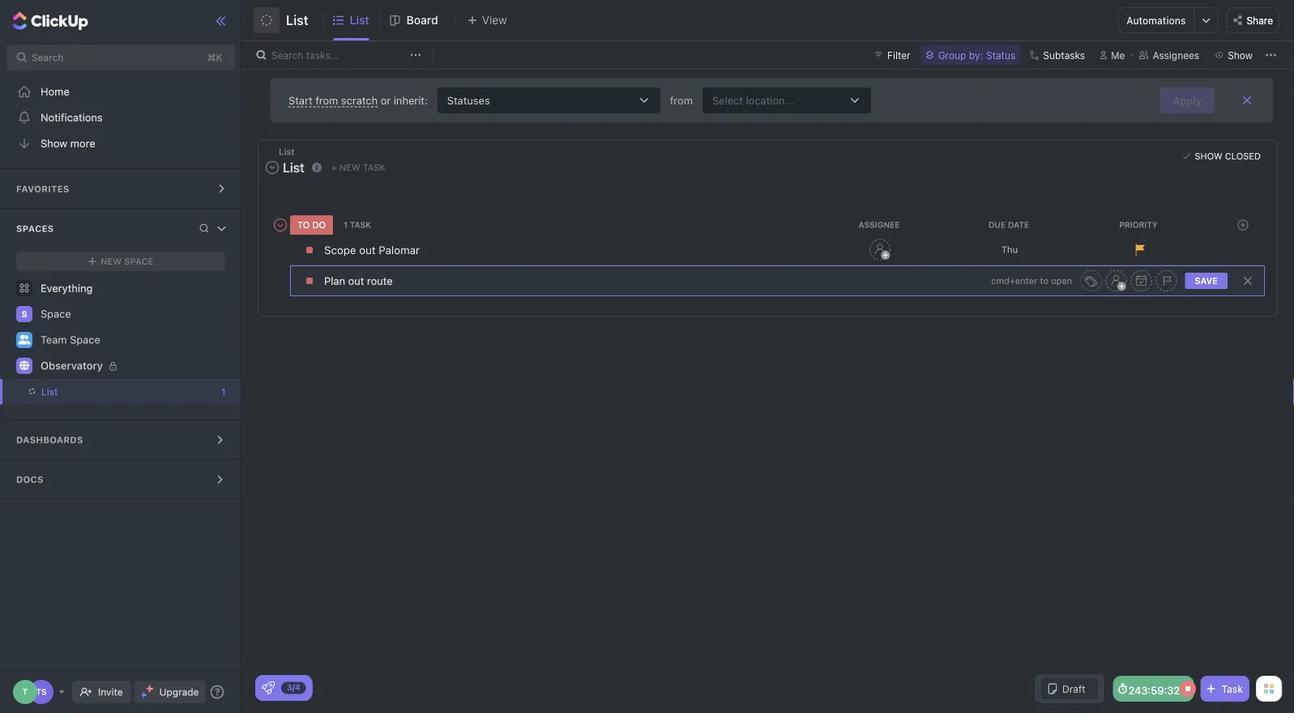 Task type: describe. For each thing, give the bounding box(es) containing it.
date
[[1008, 220, 1029, 230]]

t
[[22, 688, 28, 697]]

view
[[482, 13, 507, 27]]

1 task button
[[341, 220, 377, 230]]

spaces
[[16, 224, 54, 234]]

2 from from the left
[[670, 94, 693, 107]]

location...
[[746, 94, 794, 107]]

show button
[[1210, 45, 1258, 65]]

show closed button
[[1178, 148, 1265, 164]]

closed
[[1225, 151, 1261, 162]]

list button
[[280, 2, 308, 38]]

set priority element
[[1156, 270, 1177, 292]]

inherit:
[[394, 94, 428, 107]]

filter button
[[868, 45, 917, 65]]

upgrade link
[[134, 681, 205, 704]]

list inside sidebar navigation
[[41, 387, 58, 398]]

0 vertical spatial list link
[[350, 0, 376, 41]]

invite
[[98, 687, 123, 698]]

1 for 1 task
[[344, 220, 348, 230]]

scope out palomar link
[[320, 236, 811, 264]]

automations button
[[1119, 8, 1194, 32]]

set priority image
[[1156, 270, 1177, 292]]

sidebar navigation
[[0, 0, 245, 714]]

search tasks...
[[271, 49, 339, 61]]

search for search
[[32, 52, 63, 63]]

view button
[[454, 10, 512, 30]]

statuses
[[447, 94, 490, 107]]

scope out palomar
[[324, 244, 420, 257]]

assignees
[[1153, 49, 1199, 61]]

statuses button
[[428, 88, 670, 113]]

new space
[[101, 256, 153, 267]]

filter
[[887, 49, 910, 61]]

to
[[1040, 276, 1049, 286]]

out
[[359, 244, 376, 257]]

favorites
[[16, 184, 69, 194]]

0 vertical spatial new
[[340, 162, 360, 173]]

show more
[[41, 137, 95, 150]]

1 vertical spatial space
[[41, 308, 71, 320]]

space link
[[41, 301, 227, 327]]

favorites button
[[0, 169, 242, 208]]

share button
[[1226, 7, 1279, 33]]

user group image
[[18, 335, 30, 345]]

s
[[22, 309, 27, 319]]

1 task
[[344, 220, 371, 230]]

⌘k
[[207, 52, 222, 63]]

home link
[[0, 79, 242, 105]]

everything link
[[0, 276, 242, 301]]

scope
[[324, 244, 356, 257]]

list inside dropdown button
[[283, 160, 305, 175]]

automations
[[1127, 15, 1186, 26]]

notifications link
[[0, 105, 242, 130]]

or
[[381, 94, 391, 107]]

board
[[406, 13, 438, 27]]

sparkle svg 2 image
[[141, 693, 147, 699]]

share
[[1247, 15, 1273, 26]]

+ new task
[[331, 162, 385, 173]]

show for show
[[1228, 49, 1253, 61]]

space for new
[[124, 256, 153, 267]]

0 vertical spatial task
[[363, 162, 385, 173]]

palomar
[[379, 244, 420, 257]]

start from scratch or inherit:
[[288, 94, 428, 107]]

list link inside sidebar navigation
[[0, 379, 209, 405]]

search for search tasks...
[[271, 49, 303, 61]]

select location...
[[712, 94, 794, 107]]

new inside sidebar navigation
[[101, 256, 122, 267]]

list down start
[[279, 147, 295, 157]]

by:
[[969, 49, 983, 61]]

start from scratch link
[[288, 94, 378, 107]]

ts
[[36, 688, 47, 697]]

group
[[938, 49, 966, 61]]

subtasks
[[1043, 49, 1085, 61]]

list button
[[264, 156, 309, 179]]



Task type: locate. For each thing, give the bounding box(es) containing it.
list link up search tasks... text field
[[350, 0, 376, 41]]

1 vertical spatial show
[[41, 137, 67, 150]]

new
[[340, 162, 360, 173], [101, 256, 122, 267]]

1 horizontal spatial 1
[[344, 220, 348, 230]]

home
[[41, 85, 69, 98]]

select location... button
[[693, 88, 881, 113]]

show down share button
[[1228, 49, 1253, 61]]

search left 'tasks...'
[[271, 49, 303, 61]]

2 vertical spatial space
[[70, 334, 100, 346]]

observatory
[[41, 360, 103, 372]]

new right +
[[340, 162, 360, 173]]

notifications
[[41, 111, 103, 124]]

1 vertical spatial 1
[[221, 387, 226, 397]]

3/4
[[287, 683, 300, 693]]

onboarding checklist button element
[[262, 682, 275, 695]]

due date
[[988, 220, 1029, 230]]

team
[[41, 334, 67, 346]]

show inside dropdown button
[[1228, 49, 1253, 61]]

status
[[986, 49, 1016, 61]]

list up search tasks...
[[286, 13, 308, 28]]

list link down observatory
[[0, 379, 209, 405]]

list info image
[[312, 163, 322, 172]]

save
[[1195, 276, 1218, 286]]

group by: status
[[938, 49, 1016, 61]]

0 horizontal spatial list link
[[0, 379, 209, 405]]

1 vertical spatial list link
[[0, 379, 209, 405]]

0 vertical spatial space
[[124, 256, 153, 267]]

task
[[1221, 684, 1243, 695]]

1 vertical spatial new
[[101, 256, 122, 267]]

1 horizontal spatial search
[[271, 49, 303, 61]]

Task name or type '/' for commands text field
[[324, 266, 987, 296]]

1 vertical spatial task
[[350, 220, 371, 230]]

dashboards
[[16, 435, 83, 446]]

task right +
[[363, 162, 385, 173]]

1 from from the left
[[315, 94, 338, 107]]

scratch
[[341, 94, 378, 107]]

show closed
[[1195, 151, 1261, 162]]

priority button
[[1075, 220, 1205, 230]]

list link
[[350, 0, 376, 41], [0, 379, 209, 405]]

start
[[288, 94, 312, 107]]

0 vertical spatial show
[[1228, 49, 1253, 61]]

2 horizontal spatial show
[[1228, 49, 1253, 61]]

list inside button
[[286, 13, 308, 28]]

from left select at the right of page
[[670, 94, 693, 107]]

0 vertical spatial 1
[[344, 220, 348, 230]]

globe image
[[19, 361, 29, 371]]

me
[[1111, 49, 1125, 61]]

search
[[271, 49, 303, 61], [32, 52, 63, 63]]

list left 'list info' icon
[[283, 160, 305, 175]]

space up everything link
[[124, 256, 153, 267]]

more
[[70, 137, 95, 150]]

show inside button
[[1195, 151, 1222, 162]]

team space link
[[41, 327, 227, 353]]

board link
[[406, 0, 445, 41]]

open
[[1051, 276, 1072, 286]]

task up "out"
[[350, 220, 371, 230]]

0 horizontal spatial show
[[41, 137, 67, 150]]

tasks...
[[306, 49, 339, 61]]

1 horizontal spatial show
[[1195, 151, 1222, 162]]

new up everything link
[[101, 256, 122, 267]]

subtasks button
[[1024, 45, 1090, 65]]

assignee
[[859, 220, 900, 230]]

list down observatory
[[41, 387, 58, 398]]

show for show closed
[[1195, 151, 1222, 162]]

2 vertical spatial show
[[1195, 151, 1222, 162]]

space up team
[[41, 308, 71, 320]]

Search tasks... text field
[[271, 44, 406, 66]]

due date button
[[946, 220, 1075, 230]]

0 horizontal spatial 1
[[221, 387, 226, 397]]

search up home
[[32, 52, 63, 63]]

0 horizontal spatial search
[[32, 52, 63, 63]]

team space
[[41, 334, 100, 346]]

0 horizontal spatial new
[[101, 256, 122, 267]]

onboarding checklist button image
[[262, 682, 275, 695]]

upgrade
[[159, 687, 199, 698]]

thu
[[1002, 245, 1018, 255]]

+
[[331, 162, 337, 173]]

task
[[363, 162, 385, 173], [350, 220, 371, 230]]

space
[[124, 256, 153, 267], [41, 308, 71, 320], [70, 334, 100, 346]]

space for team
[[70, 334, 100, 346]]

1 horizontal spatial new
[[340, 162, 360, 173]]

from
[[315, 94, 338, 107], [670, 94, 693, 107]]

1 for 1
[[221, 387, 226, 397]]

assignees button
[[1132, 45, 1207, 65]]

1 horizontal spatial from
[[670, 94, 693, 107]]

0 horizontal spatial from
[[315, 94, 338, 107]]

list up search tasks... text field
[[350, 13, 369, 27]]

1 horizontal spatial list link
[[350, 0, 376, 41]]

observatory link
[[41, 353, 227, 379]]

due
[[988, 220, 1006, 230]]

show left closed
[[1195, 151, 1222, 162]]

everything
[[41, 282, 93, 295]]

me button
[[1093, 45, 1132, 65]]

show for show more
[[41, 137, 67, 150]]

1
[[344, 220, 348, 230], [221, 387, 226, 397]]

cmd+enter
[[991, 276, 1037, 286]]

cmd+enter to open
[[991, 276, 1072, 286]]

show left more
[[41, 137, 67, 150]]

sparkle svg 1 image
[[146, 686, 154, 694]]

docs
[[16, 475, 44, 485]]

from right start
[[315, 94, 338, 107]]

select
[[712, 94, 743, 107]]

1 inside sidebar navigation
[[221, 387, 226, 397]]

show inside sidebar navigation
[[41, 137, 67, 150]]

243:59:32
[[1128, 685, 1180, 697]]

assignee button
[[816, 220, 946, 230]]

thu button
[[945, 245, 1074, 255]]

space up observatory
[[70, 334, 100, 346]]

show
[[1228, 49, 1253, 61], [41, 137, 67, 150], [1195, 151, 1222, 162]]

priority
[[1119, 220, 1158, 230]]

search inside sidebar navigation
[[32, 52, 63, 63]]



Task type: vqa. For each thing, say whether or not it's contained in the screenshot.
the popular button
no



